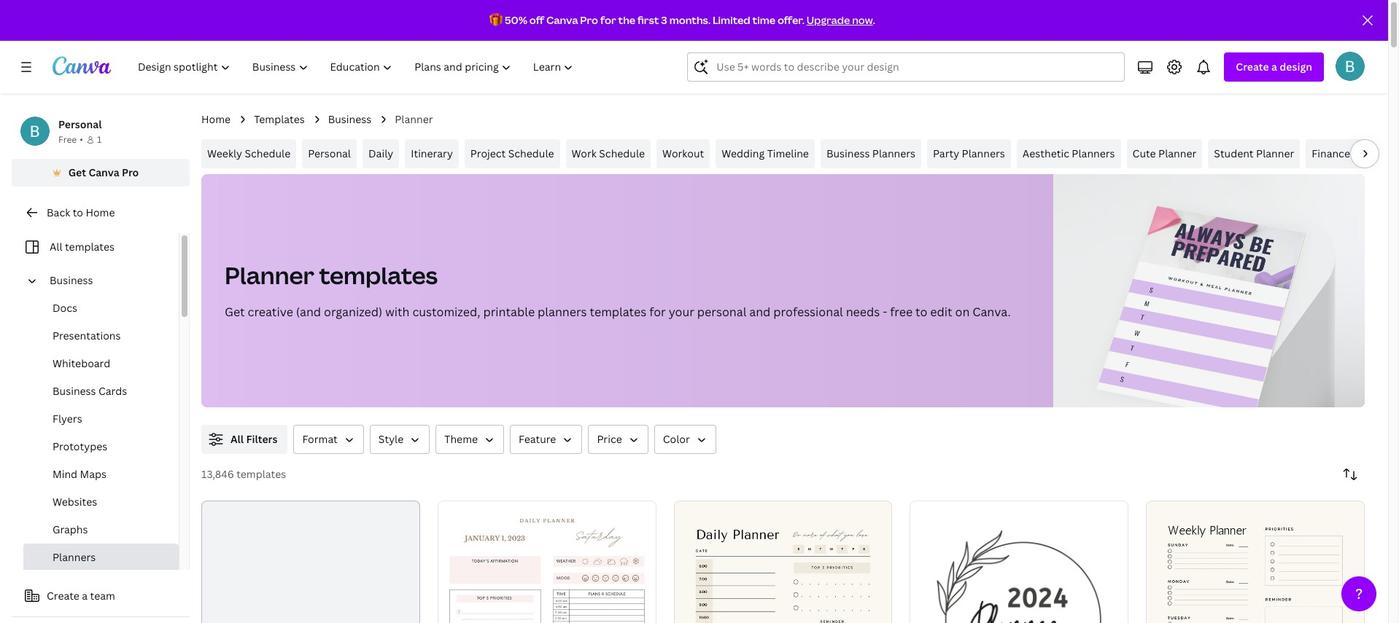 Task type: describe. For each thing, give the bounding box(es) containing it.
planner up itinerary
[[395, 112, 433, 126]]

party
[[933, 147, 959, 160]]

finance planner link
[[1306, 139, 1397, 169]]

with
[[385, 304, 410, 320]]

0 vertical spatial to
[[73, 206, 83, 220]]

beige minimalist weekly planner image
[[1146, 501, 1365, 624]]

aesthetic planners
[[1023, 147, 1115, 160]]

0 horizontal spatial home
[[86, 206, 115, 220]]

format button
[[294, 425, 364, 455]]

work schedule
[[572, 147, 645, 160]]

filters
[[246, 433, 278, 446]]

price button
[[588, 425, 648, 455]]

mind maps
[[53, 468, 106, 481]]

-
[[883, 304, 887, 320]]

1 horizontal spatial canva
[[546, 13, 578, 27]]

free
[[890, 304, 913, 320]]

cards
[[98, 384, 127, 398]]

finance planner
[[1312, 147, 1391, 160]]

itinerary link
[[405, 139, 459, 169]]

brad klo image
[[1336, 52, 1365, 81]]

Sort by button
[[1336, 460, 1365, 490]]

personal
[[697, 304, 747, 320]]

work
[[572, 147, 597, 160]]

and
[[749, 304, 771, 320]]

templates
[[254, 112, 305, 126]]

professional
[[774, 304, 843, 320]]

presentations link
[[23, 322, 179, 350]]

wedding timeline link
[[716, 139, 815, 169]]

13,846
[[201, 468, 234, 481]]

now
[[852, 13, 873, 27]]

aesthetic planners link
[[1017, 139, 1121, 169]]

team
[[90, 589, 115, 603]]

business up flyers
[[53, 384, 96, 398]]

upgrade
[[807, 13, 850, 27]]

•
[[80, 134, 83, 146]]

student planner
[[1214, 147, 1294, 160]]

workout link
[[657, 139, 710, 169]]

business up "personal" link at the top of the page
[[328, 112, 372, 126]]

itinerary
[[411, 147, 453, 160]]

whiteboard link
[[23, 350, 179, 378]]

schedule for weekly schedule
[[245, 147, 290, 160]]

maps
[[80, 468, 106, 481]]

whiteboard
[[53, 357, 110, 371]]

workout
[[662, 147, 704, 160]]

party planners
[[933, 147, 1005, 160]]

time
[[753, 13, 776, 27]]

all templates
[[50, 240, 115, 254]]

the
[[618, 13, 636, 27]]

.
[[873, 13, 875, 27]]

cute
[[1133, 147, 1156, 160]]

canva.
[[973, 304, 1011, 320]]

home link
[[201, 112, 231, 128]]

templates for 13,846 templates
[[236, 468, 286, 481]]

feature button
[[510, 425, 582, 455]]

beige minimalist daily planner image
[[674, 501, 893, 624]]

months.
[[669, 13, 711, 27]]

prototypes link
[[23, 433, 179, 461]]

off
[[529, 13, 544, 27]]

🎁
[[490, 13, 503, 27]]

pro inside button
[[122, 166, 139, 179]]

canva inside get canva pro button
[[89, 166, 119, 179]]

prototypes
[[53, 440, 107, 454]]

cute planner
[[1133, 147, 1197, 160]]

websites
[[53, 495, 97, 509]]

schedule for work schedule
[[599, 147, 645, 160]]

business right timeline
[[826, 147, 870, 160]]

daily link
[[363, 139, 399, 169]]

weekly
[[207, 147, 242, 160]]

upgrade now button
[[807, 13, 873, 27]]

back
[[47, 206, 70, 220]]

1 horizontal spatial for
[[649, 304, 666, 320]]

free
[[58, 134, 77, 146]]

templates link
[[254, 112, 305, 128]]

weekly schedule
[[207, 147, 290, 160]]

graphs
[[53, 523, 88, 537]]

mind
[[53, 468, 77, 481]]

printable
[[483, 304, 535, 320]]

feature
[[519, 433, 556, 446]]

templates for all templates
[[65, 240, 115, 254]]

🎁 50% off canva pro for the first 3 months. limited time offer. upgrade now .
[[490, 13, 875, 27]]

planner up creative
[[225, 260, 314, 291]]

planner for student planner
[[1256, 147, 1294, 160]]

create for create a design
[[1236, 60, 1269, 74]]

design
[[1280, 60, 1312, 74]]

your
[[669, 304, 694, 320]]

offer.
[[778, 13, 805, 27]]

get for get canva pro
[[68, 166, 86, 179]]

docs link
[[23, 295, 179, 322]]

create a design button
[[1224, 53, 1324, 82]]

price
[[597, 433, 622, 446]]

color button
[[654, 425, 716, 455]]

business up docs
[[50, 274, 93, 287]]

3
[[661, 13, 667, 27]]

business cards
[[53, 384, 127, 398]]

first
[[638, 13, 659, 27]]

top level navigation element
[[128, 53, 586, 82]]



Task type: locate. For each thing, give the bounding box(es) containing it.
a for team
[[82, 589, 88, 603]]

theme button
[[436, 425, 504, 455]]

get down •
[[68, 166, 86, 179]]

needs
[[846, 304, 880, 320]]

1
[[97, 134, 102, 146]]

all down 'back'
[[50, 240, 62, 254]]

1 vertical spatial for
[[649, 304, 666, 320]]

planner right student at the right top of page
[[1256, 147, 1294, 160]]

1 vertical spatial canva
[[89, 166, 119, 179]]

get
[[68, 166, 86, 179], [225, 304, 245, 320]]

get left creative
[[225, 304, 245, 320]]

0 vertical spatial for
[[600, 13, 616, 27]]

1 horizontal spatial business link
[[328, 112, 372, 128]]

free •
[[58, 134, 83, 146]]

planners right party
[[962, 147, 1005, 160]]

templates down back to home
[[65, 240, 115, 254]]

business planners link
[[821, 139, 921, 169]]

back to home link
[[12, 198, 190, 228]]

pro
[[580, 13, 598, 27], [122, 166, 139, 179]]

1 vertical spatial all
[[231, 433, 244, 446]]

get inside button
[[68, 166, 86, 179]]

business link down all templates link
[[44, 267, 170, 295]]

business link
[[328, 112, 372, 128], [44, 267, 170, 295]]

color
[[663, 433, 690, 446]]

1 horizontal spatial a
[[1272, 60, 1277, 74]]

1 vertical spatial business link
[[44, 267, 170, 295]]

0 vertical spatial business link
[[328, 112, 372, 128]]

back to home
[[47, 206, 115, 220]]

style button
[[370, 425, 430, 455]]

1 horizontal spatial home
[[201, 112, 231, 126]]

personal left daily
[[308, 147, 351, 160]]

1 horizontal spatial create
[[1236, 60, 1269, 74]]

(and
[[296, 304, 321, 320]]

project schedule
[[470, 147, 554, 160]]

0 horizontal spatial schedule
[[245, 147, 290, 160]]

for left the
[[600, 13, 616, 27]]

a inside button
[[82, 589, 88, 603]]

templates up with
[[319, 260, 438, 291]]

docs
[[53, 301, 77, 315]]

planners
[[538, 304, 587, 320]]

Search search field
[[717, 53, 1116, 81]]

pro up "back to home" link
[[122, 166, 139, 179]]

0 horizontal spatial a
[[82, 589, 88, 603]]

a left team
[[82, 589, 88, 603]]

1 horizontal spatial to
[[916, 304, 928, 320]]

0 vertical spatial get
[[68, 166, 86, 179]]

creative
[[248, 304, 293, 320]]

planners right the aesthetic at the right top of page
[[1072, 147, 1115, 160]]

cute planner link
[[1127, 139, 1203, 169]]

personal up •
[[58, 117, 102, 131]]

0 vertical spatial personal
[[58, 117, 102, 131]]

0 horizontal spatial pro
[[122, 166, 139, 179]]

create for create a team
[[47, 589, 79, 603]]

0 vertical spatial home
[[201, 112, 231, 126]]

1 horizontal spatial pro
[[580, 13, 598, 27]]

to left edit at the right
[[916, 304, 928, 320]]

create left team
[[47, 589, 79, 603]]

a left 'design'
[[1272, 60, 1277, 74]]

0 vertical spatial a
[[1272, 60, 1277, 74]]

personal
[[58, 117, 102, 131], [308, 147, 351, 160]]

None search field
[[687, 53, 1125, 82]]

get canva pro button
[[12, 159, 190, 187]]

templates down the filters
[[236, 468, 286, 481]]

a for design
[[1272, 60, 1277, 74]]

templates for planner templates
[[319, 260, 438, 291]]

2 horizontal spatial schedule
[[599, 147, 645, 160]]

limited
[[713, 13, 750, 27]]

schedule right work
[[599, 147, 645, 160]]

create left 'design'
[[1236, 60, 1269, 74]]

1 horizontal spatial all
[[231, 433, 244, 446]]

on
[[955, 304, 970, 320]]

home up weekly
[[201, 112, 231, 126]]

a inside dropdown button
[[1272, 60, 1277, 74]]

planners for aesthetic planners
[[1072, 147, 1115, 160]]

for left your
[[649, 304, 666, 320]]

presentations
[[53, 329, 121, 343]]

planners for party planners
[[962, 147, 1005, 160]]

business
[[328, 112, 372, 126], [826, 147, 870, 160], [50, 274, 93, 287], [53, 384, 96, 398]]

style
[[379, 433, 404, 446]]

0 horizontal spatial business link
[[44, 267, 170, 295]]

create a blank planner element
[[201, 501, 420, 624]]

format
[[302, 433, 338, 446]]

planner right cute
[[1159, 147, 1197, 160]]

0 horizontal spatial personal
[[58, 117, 102, 131]]

0 vertical spatial create
[[1236, 60, 1269, 74]]

planner for finance planner
[[1353, 147, 1391, 160]]

schedule for project schedule
[[508, 147, 554, 160]]

1 schedule from the left
[[245, 147, 290, 160]]

business link up "personal" link at the top of the page
[[328, 112, 372, 128]]

2 schedule from the left
[[508, 147, 554, 160]]

get creative (and organized) with customized, printable planners templates for your personal and professional needs - free to edit on canva.
[[225, 304, 1011, 320]]

1 vertical spatial home
[[86, 206, 115, 220]]

student planner link
[[1208, 139, 1300, 169]]

1 vertical spatial a
[[82, 589, 88, 603]]

1 vertical spatial pro
[[122, 166, 139, 179]]

work schedule link
[[566, 139, 651, 169]]

all for all templates
[[50, 240, 62, 254]]

create a design
[[1236, 60, 1312, 74]]

theme
[[444, 433, 478, 446]]

all left the filters
[[231, 433, 244, 446]]

pro left the
[[580, 13, 598, 27]]

all for all filters
[[231, 433, 244, 446]]

create a team button
[[12, 582, 190, 611]]

business cards link
[[23, 378, 179, 406]]

aesthetic
[[1023, 147, 1069, 160]]

planner for cute planner
[[1159, 147, 1197, 160]]

1 horizontal spatial schedule
[[508, 147, 554, 160]]

13,846 templates
[[201, 468, 286, 481]]

canva down 1
[[89, 166, 119, 179]]

business planners
[[826, 147, 916, 160]]

to right 'back'
[[73, 206, 83, 220]]

planner right finance
[[1353, 147, 1391, 160]]

get canva pro
[[68, 166, 139, 179]]

all templates link
[[20, 233, 170, 261]]

0 horizontal spatial get
[[68, 166, 86, 179]]

3 schedule from the left
[[599, 147, 645, 160]]

0 vertical spatial pro
[[580, 13, 598, 27]]

planners left party
[[872, 147, 916, 160]]

0 horizontal spatial all
[[50, 240, 62, 254]]

1 horizontal spatial get
[[225, 304, 245, 320]]

1 vertical spatial get
[[225, 304, 245, 320]]

black and white simple personal 2024 year calendar planner image
[[910, 501, 1129, 624]]

home up all templates link
[[86, 206, 115, 220]]

1 vertical spatial to
[[916, 304, 928, 320]]

planner templates image
[[1054, 174, 1365, 408], [1097, 206, 1305, 422]]

graphs link
[[23, 517, 179, 544]]

templates right planners
[[590, 304, 647, 320]]

0 horizontal spatial canva
[[89, 166, 119, 179]]

schedule down templates link
[[245, 147, 290, 160]]

0 horizontal spatial to
[[73, 206, 83, 220]]

personal link
[[302, 139, 357, 169]]

canva right off
[[546, 13, 578, 27]]

1 horizontal spatial personal
[[308, 147, 351, 160]]

0 horizontal spatial for
[[600, 13, 616, 27]]

create inside button
[[47, 589, 79, 603]]

planners inside 'link'
[[962, 147, 1005, 160]]

wedding timeline
[[722, 147, 809, 160]]

schedule right project
[[508, 147, 554, 160]]

project schedule link
[[465, 139, 560, 169]]

mind maps link
[[23, 461, 179, 489]]

get for get creative (and organized) with customized, printable planners templates for your personal and professional needs - free to edit on canva.
[[225, 304, 245, 320]]

0 vertical spatial all
[[50, 240, 62, 254]]

create a team
[[47, 589, 115, 603]]

project
[[470, 147, 506, 160]]

create inside create a design dropdown button
[[1236, 60, 1269, 74]]

create
[[1236, 60, 1269, 74], [47, 589, 79, 603]]

timeline
[[767, 147, 809, 160]]

planners for business planners
[[872, 147, 916, 160]]

pink minimalist dated personal daily planner image
[[438, 501, 656, 624]]

weekly schedule link
[[201, 139, 296, 169]]

all filters
[[231, 433, 278, 446]]

planner templates
[[225, 260, 438, 291]]

websites link
[[23, 489, 179, 517]]

1 vertical spatial personal
[[308, 147, 351, 160]]

planners down graphs
[[53, 551, 96, 565]]

all inside button
[[231, 433, 244, 446]]

1 vertical spatial create
[[47, 589, 79, 603]]

student
[[1214, 147, 1254, 160]]

0 horizontal spatial create
[[47, 589, 79, 603]]

daily
[[368, 147, 393, 160]]

for
[[600, 13, 616, 27], [649, 304, 666, 320]]

0 vertical spatial canva
[[546, 13, 578, 27]]

finance
[[1312, 147, 1350, 160]]

wedding
[[722, 147, 765, 160]]

personal inside "personal" link
[[308, 147, 351, 160]]

canva
[[546, 13, 578, 27], [89, 166, 119, 179]]



Task type: vqa. For each thing, say whether or not it's contained in the screenshot.
Know
no



